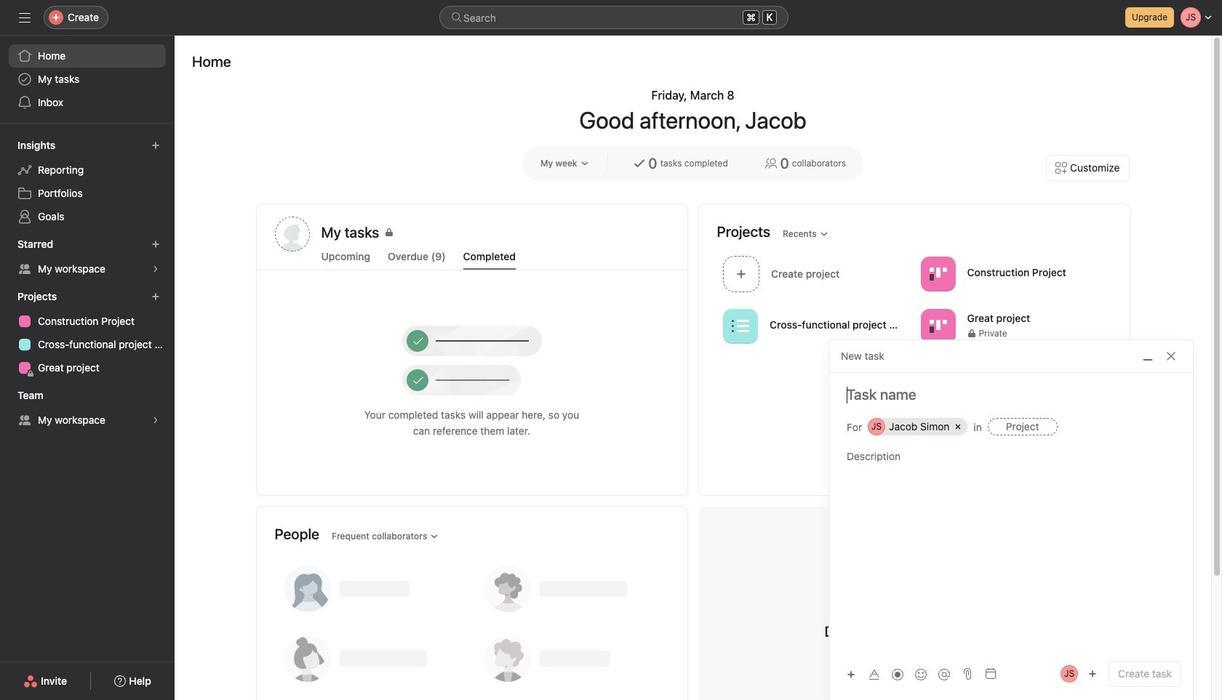 Task type: locate. For each thing, give the bounding box(es) containing it.
0 vertical spatial see details, my workspace image
[[151, 265, 160, 274]]

projects element
[[0, 284, 175, 383]]

board image
[[929, 265, 947, 283]]

insert an object image
[[847, 671, 856, 679]]

None field
[[440, 6, 789, 29]]

insights element
[[0, 132, 175, 231]]

at mention image
[[939, 669, 950, 681]]

2 see details, my workspace image from the top
[[151, 416, 160, 425]]

select due date image
[[985, 669, 997, 680]]

record a video image
[[892, 669, 904, 681]]

add profile photo image
[[275, 217, 310, 252]]

toolbar
[[841, 664, 958, 685]]

1 see details, my workspace image from the top
[[151, 265, 160, 274]]

dialog
[[830, 341, 1193, 701]]

see details, my workspace image
[[151, 265, 160, 274], [151, 416, 160, 425]]

1 vertical spatial see details, my workspace image
[[151, 416, 160, 425]]

see details, my workspace image inside teams element
[[151, 416, 160, 425]]

new insights image
[[151, 141, 160, 150]]

see details, my workspace image inside 'starred' element
[[151, 265, 160, 274]]

list image
[[732, 318, 749, 335]]

hide sidebar image
[[19, 12, 31, 23]]

Search tasks, projects, and more text field
[[440, 6, 789, 29]]

teams element
[[0, 383, 175, 435]]

attach a file or paste an image image
[[962, 669, 974, 680]]



Task type: describe. For each thing, give the bounding box(es) containing it.
minimize image
[[1143, 351, 1154, 362]]

add items to starred image
[[151, 240, 160, 249]]

global element
[[0, 36, 175, 123]]

see details, my workspace image for teams element
[[151, 416, 160, 425]]

close image
[[1166, 351, 1177, 362]]

new project or portfolio image
[[151, 293, 160, 301]]

emoji image
[[915, 669, 927, 681]]

Task name text field
[[830, 385, 1193, 405]]

starred element
[[0, 231, 175, 284]]

see details, my workspace image for 'starred' element
[[151, 265, 160, 274]]

board image
[[929, 318, 947, 335]]

formatting image
[[869, 669, 881, 681]]

add or remove collaborators from this task image
[[1089, 670, 1097, 679]]



Task type: vqa. For each thing, say whether or not it's contained in the screenshot.
More section actions image to the right
no



